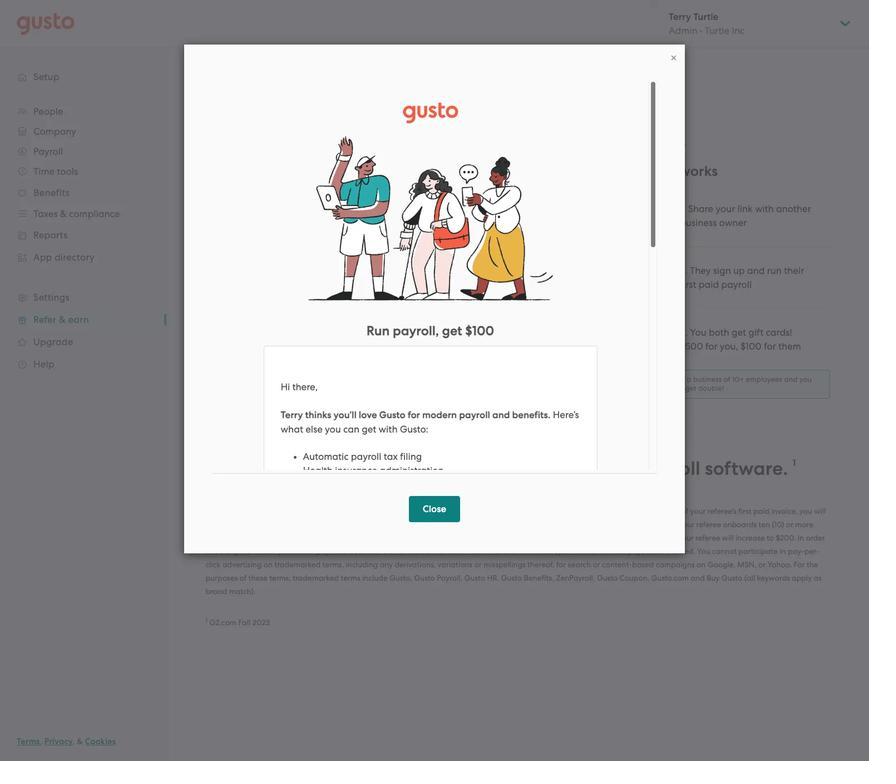 Task type: vqa. For each thing, say whether or not it's contained in the screenshot.
earn
no



Task type: describe. For each thing, give the bounding box(es) containing it.
0 horizontal spatial of
[[240, 573, 247, 582]]

gusto up invoice
[[345, 506, 366, 515]]

2 horizontal spatial paid
[[754, 506, 770, 515]]

qualify
[[550, 520, 574, 529]]

twitter button
[[358, 247, 393, 258]]

any
[[380, 560, 393, 569]]

cookies button
[[85, 735, 116, 748]]

within
[[569, 506, 592, 515]]

(all
[[745, 573, 756, 582]]

0 horizontal spatial in
[[230, 136, 238, 147]]

paid,
[[383, 533, 401, 542]]

(10)
[[772, 520, 785, 529]]

promotion
[[278, 547, 315, 555]]

2
[[680, 265, 686, 277]]

1 vertical spatial terms,
[[270, 573, 291, 582]]

0 vertical spatial trademarked
[[275, 560, 321, 569]]

for down open
[[557, 560, 566, 569]]

1 inside 1 g2.com fall 2023
[[206, 617, 208, 624]]

open
[[555, 547, 573, 555]]

business inside . share your link with another business owner
[[680, 217, 717, 228]]

will up cannot
[[723, 533, 734, 542]]

will right above
[[525, 533, 537, 542]]

1 vertical spatial must
[[525, 547, 542, 555]]

1 , from the left
[[40, 737, 42, 747]]

2x
[[639, 372, 661, 395]]

privacy
[[44, 737, 72, 747]]

score
[[434, 457, 480, 480]]

&
[[77, 737, 83, 747]]

0 vertical spatial link
[[369, 185, 392, 203]]

referee down referee's
[[697, 520, 722, 529]]

january
[[378, 506, 408, 515]]

cards!
[[766, 327, 793, 338]]

the down the offered
[[455, 547, 466, 555]]

0 horizontal spatial run
[[328, 533, 339, 542]]

or right one
[[490, 506, 498, 515]]

your right qualify,
[[243, 506, 259, 515]]

. for 3
[[686, 327, 688, 338]]

refer
[[668, 375, 685, 384]]

the right for
[[807, 560, 819, 569]]

99% satisfaction. highest score in small-business payroll software. 1
[[206, 457, 796, 480]]

they
[[690, 265, 711, 276]]

g2.com
[[210, 618, 237, 627]]

terms
[[17, 737, 40, 747]]

for
[[794, 560, 805, 569]]

1 horizontal spatial a
[[408, 520, 413, 529]]

your inside . share your link with another business owner
[[716, 203, 736, 214]]

the right paid,
[[403, 533, 415, 542]]

satisfaction.
[[248, 457, 358, 480]]

2 horizontal spatial more
[[796, 520, 814, 529]]

1 visa from the left
[[259, 520, 274, 529]]

search
[[568, 560, 591, 569]]

0 vertical spatial must
[[287, 506, 305, 515]]

business up thirty
[[560, 457, 634, 480]]

coupon,
[[620, 573, 650, 582]]

add
[[250, 378, 269, 390]]

and right card
[[308, 520, 322, 529]]

. inside . share your link with another business owner
[[684, 203, 686, 214]]

referee up invoice
[[341, 520, 366, 529]]

yahoo.
[[768, 560, 792, 569]]

for down cards!
[[764, 341, 777, 352]]

link inside . share your link with another business owner
[[738, 203, 753, 214]]

to down card.
[[477, 533, 485, 542]]

zenpayroll,
[[556, 573, 595, 582]]

how it works
[[634, 162, 718, 180]]

the down invoice
[[367, 547, 379, 555]]

when
[[240, 136, 264, 147]]

based
[[633, 560, 654, 569]]

. for 2
[[686, 265, 688, 276]]

(30)
[[614, 506, 628, 515]]

offered
[[450, 533, 476, 542]]

1 horizontal spatial these
[[619, 520, 638, 529]]

an illustration of a heart image
[[640, 202, 668, 230]]

the left promotion
[[265, 547, 276, 555]]

owner
[[720, 217, 747, 228]]

2024
[[426, 506, 444, 515]]

and inside the refer a business of 10+ employees and you both get double!
[[785, 375, 798, 384]]

cash
[[206, 136, 228, 147]]

software.
[[705, 457, 789, 480]]

will up invoice
[[368, 520, 379, 529]]

1 vertical spatial terms
[[341, 573, 361, 582]]

1 horizontal spatial payroll
[[639, 457, 701, 480]]

gusto.com
[[652, 573, 689, 582]]

misspellings
[[484, 560, 526, 569]]

1 g2.com fall 2023
[[206, 617, 270, 627]]

one
[[475, 506, 488, 515]]

invoice
[[357, 533, 381, 542]]

and up 'payouts,'
[[341, 533, 355, 542]]

$1,000
[[579, 533, 602, 542]]

up for for them (or double!)
[[347, 136, 359, 147]]

referee up prior
[[261, 506, 286, 515]]

to right prior
[[264, 533, 271, 542]]

$200.
[[776, 533, 796, 542]]

or right 10
[[600, 136, 609, 148]]

cannot
[[713, 547, 737, 555]]

or down time
[[593, 560, 601, 569]]

1 vertical spatial these
[[249, 573, 268, 582]]

2 be from the left
[[544, 547, 553, 555]]

gusto down derivations,
[[414, 573, 435, 582]]

1 be from the left
[[215, 547, 224, 555]]

prior
[[245, 533, 262, 542]]

$100 inside to qualify, your referee must sign up for gusto by january 31st, 2024 and run one or more paid payrolls. within thirty (30) calendar days of your referee's first paid invoice, you will receive a $500 visa gift card and your referee will receive a $100 visa gift card. additionally, if you qualify pursuant to these terms and your referee onboards ten (10) or more employees prior to the first payroll run and invoice paid, the incentive offered to you above will increase to $1,000 and the incentive for your referee will increase to $200. in order to be eligible for the promotion payouts, both the referrer account and the referee account must be open at the time the payouts are issued. you cannot participate in pay-per- click advertising on trademarked terms, including any derivations, variations or misspellings thereof, for search or content-based campaigns on google, msn, or yahoo. for the purposes of these terms, trademarked terms include gusto, gusto payroll, gusto hr, gusto benefits, zenpayroll, gusto coupon, gusto.com and buy gusto (all keywords apply as broad match).
[[414, 520, 431, 529]]

or right variations
[[475, 560, 482, 569]]

the up promotion
[[273, 533, 284, 542]]

or down participate
[[759, 560, 766, 569]]

cookies
[[85, 737, 116, 747]]

and inside 2 . they sign up and run their first paid payroll
[[748, 265, 765, 276]]

if inside to qualify, your referee must sign up for gusto by january 31st, 2024 and run one or more paid payrolls. within thirty (30) calendar days of your referee's first paid invoice, you will receive a $500 visa gift card and your referee will receive a $100 visa gift card. additionally, if you qualify pursuant to these terms and your referee onboards ten (10) or more employees prior to the first payroll run and invoice paid, the incentive offered to you above will increase to $1,000 and the incentive for your referee will increase to $200. in order to be eligible for the promotion payouts, both the referrer account and the referee account must be open at the time the payouts are issued. you cannot participate in pay-per- click advertising on trademarked terms, including any derivations, variations or misspellings thereof, for search or content-based campaigns on google, msn, or yahoo. for the purposes of these terms, trademarked terms include gusto, gusto payroll, gusto hr, gusto benefits, zenpayroll, gusto coupon, gusto.com and buy gusto (all keywords apply as broad match).
[[529, 520, 533, 529]]

days
[[663, 506, 680, 515]]

and up variations
[[439, 547, 453, 555]]

keywords
[[758, 573, 790, 582]]

your left referee's
[[691, 506, 706, 515]]

99%
[[206, 457, 243, 480]]

for left you,
[[706, 341, 718, 352]]

your up 'payouts,'
[[323, 520, 339, 529]]

with
[[755, 203, 774, 214]]

campaigns
[[656, 560, 695, 569]]

2x list
[[634, 185, 831, 399]]

will up order
[[815, 506, 826, 515]]

referral
[[289, 136, 321, 147]]

your down "(or"
[[468, 136, 488, 148]]

for them (or double!)
[[370, 104, 557, 127]]

time
[[597, 547, 613, 555]]

0 horizontal spatial paid
[[519, 506, 536, 515]]

employees.
[[637, 136, 687, 148]]

additionally,
[[483, 520, 527, 529]]

2 receive from the left
[[381, 520, 406, 529]]

share
[[296, 185, 332, 203]]

1 receive from the left
[[206, 520, 231, 529]]

order
[[807, 533, 826, 542]]

your right and
[[679, 520, 695, 529]]

above
[[501, 533, 523, 542]]

0 vertical spatial by
[[269, 281, 285, 298]]

the up content-
[[615, 547, 626, 555]]

get inside 3 . you both get gift cards! $500 for you, $100 for them
[[732, 327, 747, 338]]

1 on from the left
[[264, 560, 273, 569]]

1 horizontal spatial terms,
[[323, 560, 344, 569]]

privacy link
[[44, 737, 72, 747]]

$500 inside to qualify, your referee must sign up for gusto by january 31st, 2024 and run one or more paid payrolls. within thirty (30) calendar days of your referee's first paid invoice, you will receive a $500 visa gift card and your referee will receive a $100 visa gift card. additionally, if you qualify pursuant to these terms and your referee onboards ten (10) or more employees prior to the first payroll run and invoice paid, the incentive offered to you above will increase to $1,000 and the incentive for your referee will increase to $200. in order to be eligible for the promotion payouts, both the referrer account and the referee account must be open at the time the payouts are issued. you cannot participate in pay-per- click advertising on trademarked terms, including any derivations, variations or misspellings thereof, for search or content-based campaigns on google, msn, or yahoo. for the purposes of these terms, trademarked terms include gusto, gusto payroll, gusto hr, gusto benefits, zenpayroll, gusto coupon, gusto.com and buy gusto (all keywords apply as broad match).
[[239, 520, 258, 529]]

your up issued.
[[679, 533, 694, 542]]

and up time
[[604, 533, 618, 542]]

1 horizontal spatial run
[[462, 506, 473, 515]]

payrolls.
[[538, 506, 567, 515]]

refer a business of 10+ employees and you both get double!
[[668, 375, 812, 392]]

for up 'payouts,'
[[334, 506, 343, 515]]

the up payouts at the bottom right
[[620, 533, 632, 542]]

up inside 2 . they sign up and run their first paid payroll
[[734, 265, 745, 276]]

get inside the refer a business of 10+ employees and you both get double!
[[686, 384, 697, 392]]

and right 2024 at the bottom of page
[[446, 506, 460, 515]]

participate
[[739, 547, 778, 555]]

1 inside 99% satisfaction. highest score in small-business payroll software. 1
[[793, 457, 796, 469]]

calendar
[[630, 506, 661, 515]]

you,
[[720, 341, 739, 352]]

referee down the offered
[[468, 547, 493, 555]]

2 increase from the left
[[736, 533, 765, 542]]

your right share
[[336, 185, 365, 203]]

1 horizontal spatial more
[[612, 136, 635, 148]]

both inside the refer a business of 10+ employees and you both get double!
[[668, 384, 684, 392]]

benefits,
[[524, 573, 554, 582]]

an illustration of a gift image
[[640, 326, 668, 353]]

gusto down misspellings
[[501, 573, 522, 582]]

cash in when your referral signs up for gusto.
[[206, 136, 404, 147]]

2023
[[253, 618, 270, 627]]

include
[[362, 573, 388, 582]]

employees inside to qualify, your referee must sign up for gusto by january 31st, 2024 and run one or more paid payrolls. within thirty (30) calendar days of your referee's first paid invoice, you will receive a $500 visa gift card and your referee will receive a $100 visa gift card. additionally, if you qualify pursuant to these terms and your referee onboards ten (10) or more employees prior to the first payroll run and invoice paid, the incentive offered to you above will increase to $1,000 and the incentive for your referee will increase to $200. in order to be eligible for the promotion payouts, both the referrer account and the referee account must be open at the time the payouts are issued. you cannot participate in pay-per- click advertising on trademarked terms, including any derivations, variations or misspellings thereof, for search or content-based campaigns on google, msn, or yahoo. for the purposes of these terms, trademarked terms include gusto, gusto payroll, gusto hr, gusto benefits, zenpayroll, gusto coupon, gusto.com and buy gusto (all keywords apply as broad match).
[[206, 533, 243, 542]]



Task type: locate. For each thing, give the bounding box(es) containing it.
$500 inside 3 . you both get gift cards! $500 for you, $100 for them
[[680, 341, 704, 352]]

gusto
[[345, 506, 366, 515], [414, 573, 435, 582], [465, 573, 486, 582], [501, 573, 522, 582], [597, 573, 618, 582], [722, 573, 743, 582]]

variations
[[438, 560, 473, 569]]

facebook
[[316, 247, 354, 257]]

1 account from the left
[[409, 547, 437, 555]]

or right the (10)
[[787, 520, 794, 529]]

1 horizontal spatial account
[[495, 547, 523, 555]]

10
[[588, 136, 598, 148]]

0 horizontal spatial payroll
[[301, 533, 326, 542]]

Enter email address email field
[[229, 310, 590, 334], [229, 341, 590, 366]]

of inside the refer a business of 10+ employees and you both get double!
[[724, 375, 731, 384]]

, left &
[[72, 737, 75, 747]]

2 account from the left
[[495, 547, 523, 555]]

you inside the refer a business of 10+ employees and you both get double!
[[800, 375, 812, 384]]

visa up prior
[[259, 520, 274, 529]]

copy
[[229, 185, 263, 203]]

2 horizontal spatial in
[[780, 547, 787, 555]]

your right when
[[267, 136, 286, 147]]

1 horizontal spatial must
[[525, 547, 542, 555]]

by right the invite
[[269, 281, 285, 298]]

on right advertising
[[264, 560, 273, 569]]

referee up cannot
[[696, 533, 721, 542]]

$100 right you,
[[741, 341, 762, 352]]

0 horizontal spatial account
[[409, 547, 437, 555]]

signs
[[323, 136, 345, 147]]

small-
[[505, 457, 560, 480]]

1 horizontal spatial by
[[368, 506, 377, 515]]

. left they
[[686, 265, 688, 276]]

hr,
[[487, 573, 500, 582]]

linkedin
[[397, 247, 429, 257]]

a inside the refer a business of 10+ employees and you both get double!
[[687, 375, 692, 384]]

1 horizontal spatial be
[[544, 547, 553, 555]]

0 vertical spatial you
[[691, 327, 707, 338]]

$500 up prior
[[239, 520, 258, 529]]

0 vertical spatial $100
[[741, 341, 762, 352]]

a down 31st,
[[408, 520, 413, 529]]

up
[[347, 136, 359, 147], [734, 265, 745, 276], [323, 506, 332, 515]]

first inside 2 . they sign up and run their first paid payroll
[[680, 279, 697, 290]]

you
[[800, 375, 812, 384], [800, 506, 813, 515], [535, 520, 548, 529], [487, 533, 499, 542]]

double!)
[[483, 104, 557, 127]]

0 horizontal spatial if
[[460, 136, 466, 148]]

gusto down content-
[[597, 573, 618, 582]]

terms , privacy , & cookies
[[17, 737, 116, 747]]

incentive
[[417, 533, 448, 542], [634, 533, 665, 542]]

card.
[[463, 520, 481, 529]]

trademarked down 'payouts,'
[[293, 573, 339, 582]]

if your referral's business has 10 or more employees.
[[458, 136, 687, 148]]

None field
[[229, 214, 510, 239]]

how
[[634, 162, 664, 180]]

0 vertical spatial them
[[404, 104, 449, 127]]

invite
[[229, 281, 265, 298]]

to up "at"
[[570, 533, 577, 542]]

2 horizontal spatial run
[[768, 265, 782, 276]]

gift left cards!
[[749, 327, 764, 338]]

both inside 3 . you both get gift cards! $500 for you, $100 for them
[[709, 327, 730, 338]]

3
[[680, 327, 686, 338]]

1 right software.
[[793, 457, 796, 469]]

sign inside to qualify, your referee must sign up for gusto by january 31st, 2024 and run one or more paid payrolls. within thirty (30) calendar days of your referee's first paid invoice, you will receive a $500 visa gift card and your referee will receive a $100 visa gift card. additionally, if you qualify pursuant to these terms and your referee onboards ten (10) or more employees prior to the first payroll run and invoice paid, the incentive offered to you above will increase to $1,000 and the incentive for your referee will increase to $200. in order to be eligible for the promotion payouts, both the referrer account and the referee account must be open at the time the payouts are issued. you cannot participate in pay-per- click advertising on trademarked terms, including any derivations, variations or misspellings thereof, for search or content-based campaigns on google, msn, or yahoo. for the purposes of these terms, trademarked terms include gusto, gusto payroll, gusto hr, gusto benefits, zenpayroll, gusto coupon, gusto.com and buy gusto (all keywords apply as broad match).
[[306, 506, 321, 515]]

up inside to qualify, your referee must sign up for gusto by january 31st, 2024 and run one or more paid payrolls. within thirty (30) calendar days of your referee's first paid invoice, you will receive a $500 visa gift card and your referee will receive a $100 visa gift card. additionally, if you qualify pursuant to these terms and your referee onboards ten (10) or more employees prior to the first payroll run and invoice paid, the incentive offered to you above will increase to $1,000 and the incentive for your referee will increase to $200. in order to be eligible for the promotion payouts, both the referrer account and the referee account must be open at the time the payouts are issued. you cannot participate in pay-per- click advertising on trademarked terms, including any derivations, variations or misspellings thereof, for search or content-based campaigns on google, msn, or yahoo. for the purposes of these terms, trademarked terms include gusto, gusto payroll, gusto hr, gusto benefits, zenpayroll, gusto coupon, gusto.com and buy gusto (all keywords apply as broad match).
[[323, 506, 332, 515]]

increase
[[539, 533, 568, 542], [736, 533, 765, 542]]

for left 'gusto.'
[[361, 136, 373, 147]]

run left their
[[768, 265, 782, 276]]

0 horizontal spatial by
[[269, 281, 285, 298]]

gift inside 3 . you both get gift cards! $500 for you, $100 for them
[[749, 327, 764, 338]]

0 horizontal spatial incentive
[[417, 533, 448, 542]]

0 horizontal spatial must
[[287, 506, 305, 515]]

sign up promotion
[[306, 506, 321, 515]]

and
[[266, 185, 292, 203], [748, 265, 765, 276], [785, 375, 798, 384], [446, 506, 460, 515], [308, 520, 322, 529], [341, 533, 355, 542], [604, 533, 618, 542], [439, 547, 453, 555], [691, 573, 705, 582]]

1 vertical spatial you
[[698, 547, 711, 555]]

close
[[423, 503, 447, 515]]

0 vertical spatial in
[[230, 136, 238, 147]]

be up thereof,
[[544, 547, 553, 555]]

these
[[619, 520, 638, 529], [249, 573, 268, 582]]

must up thereof,
[[525, 547, 542, 555]]

2 , from the left
[[72, 737, 75, 747]]

content-
[[602, 560, 633, 569]]

business left has
[[531, 136, 568, 148]]

paid down they
[[699, 279, 719, 290]]

2 enter email address email field from the top
[[229, 341, 590, 366]]

the
[[273, 533, 284, 542], [403, 533, 415, 542], [620, 533, 632, 542], [265, 547, 276, 555], [367, 547, 379, 555], [455, 547, 466, 555], [584, 547, 596, 555], [615, 547, 626, 555], [807, 560, 819, 569]]

. inside 3 . you both get gift cards! $500 for you, $100 for them
[[686, 327, 688, 338]]

be
[[215, 547, 224, 555], [544, 547, 553, 555]]

home image
[[17, 13, 75, 35]]

0 horizontal spatial a
[[232, 520, 237, 529]]

first up promotion
[[286, 533, 299, 542]]

card
[[290, 520, 306, 529]]

increase up participate
[[736, 533, 765, 542]]

0 vertical spatial another
[[777, 203, 812, 214]]

as
[[814, 573, 822, 582]]

1 horizontal spatial first
[[680, 279, 697, 290]]

another inside "button"
[[271, 378, 306, 390]]

3 . you both get gift cards! $500 for you, $100 for them
[[680, 327, 802, 352]]

run inside 2 . they sign up and run their first paid payroll
[[768, 265, 782, 276]]

2 incentive from the left
[[634, 533, 665, 542]]

2 vertical spatial payroll
[[301, 533, 326, 542]]

2 vertical spatial .
[[686, 327, 688, 338]]

add another
[[250, 378, 306, 390]]

double!
[[699, 384, 725, 392]]

up right the signs on the left of the page
[[347, 136, 359, 147]]

terms down calendar
[[640, 520, 659, 529]]

0 vertical spatial of
[[724, 375, 731, 384]]

to down ten
[[767, 533, 774, 542]]

1 vertical spatial of
[[682, 506, 689, 515]]

payroll
[[722, 279, 752, 290], [639, 457, 701, 480], [301, 533, 326, 542]]

. inside 2 . they sign up and run their first paid payroll
[[686, 265, 688, 276]]

0 horizontal spatial get
[[686, 384, 697, 392]]

receive
[[206, 520, 231, 529], [381, 520, 406, 529]]

another right add
[[271, 378, 306, 390]]

if right additionally,
[[529, 520, 533, 529]]

1 vertical spatial 1
[[206, 617, 208, 624]]

1 vertical spatial first
[[739, 506, 752, 515]]

and left their
[[748, 265, 765, 276]]

trademarked down promotion
[[275, 560, 321, 569]]

1 vertical spatial enter email address email field
[[229, 341, 590, 366]]

1 vertical spatial both
[[668, 384, 684, 392]]

0 vertical spatial if
[[460, 136, 466, 148]]

including
[[346, 560, 378, 569]]

close document
[[184, 45, 685, 553]]

0 horizontal spatial another
[[271, 378, 306, 390]]

email
[[288, 281, 325, 298]]

0 horizontal spatial gift
[[276, 520, 288, 529]]

$100 inside 3 . you both get gift cards! $500 for you, $100 for them
[[741, 341, 762, 352]]

sign inside 2 . they sign up and run their first paid payroll
[[714, 265, 731, 276]]

1 vertical spatial payroll
[[639, 457, 701, 480]]

payroll up days
[[639, 457, 701, 480]]

2 horizontal spatial both
[[709, 327, 730, 338]]

a right the refer
[[687, 375, 692, 384]]

them inside 3 . you both get gift cards! $500 for you, $100 for them
[[779, 341, 802, 352]]

to down "(30)"
[[610, 520, 617, 529]]

business down the share
[[680, 217, 717, 228]]

per-
[[805, 547, 820, 555]]

1 vertical spatial trademarked
[[293, 573, 339, 582]]

paid left payrolls. at the bottom right
[[519, 506, 536, 515]]

payouts
[[628, 547, 657, 555]]

your
[[267, 136, 286, 147], [468, 136, 488, 148], [336, 185, 365, 203], [716, 203, 736, 214], [243, 506, 259, 515], [691, 506, 706, 515], [323, 520, 339, 529], [679, 520, 695, 529], [679, 533, 694, 542]]

in left pay-
[[780, 547, 787, 555]]

at
[[575, 547, 582, 555]]

up up 'payouts,'
[[323, 506, 332, 515]]

1 horizontal spatial ,
[[72, 737, 75, 747]]

2 horizontal spatial a
[[687, 375, 692, 384]]

payroll inside 2 . they sign up and run their first paid payroll
[[722, 279, 752, 290]]

on left google,
[[697, 560, 706, 569]]

pursuant
[[576, 520, 608, 529]]

paid inside 2 . they sign up and run their first paid payroll
[[699, 279, 719, 290]]

0 vertical spatial both
[[709, 327, 730, 338]]

up for 99% satisfaction. highest score in small-business payroll software.
[[323, 506, 332, 515]]

broad
[[206, 587, 227, 596]]

terms down including
[[341, 573, 361, 582]]

business up double!
[[694, 375, 722, 384]]

the right "at"
[[584, 547, 596, 555]]

1 incentive from the left
[[417, 533, 448, 542]]

1 vertical spatial in
[[485, 457, 501, 480]]

0 vertical spatial terms,
[[323, 560, 344, 569]]

thereof,
[[528, 560, 555, 569]]

1 horizontal spatial link
[[738, 203, 753, 214]]

pay-
[[788, 547, 805, 555]]

invoice,
[[772, 506, 798, 515]]

1 horizontal spatial on
[[697, 560, 706, 569]]

account menu element
[[655, 0, 853, 47]]

. right an illustration of a gift image
[[686, 327, 688, 338]]

terms, down promotion
[[270, 573, 291, 582]]

1 vertical spatial sign
[[306, 506, 321, 515]]

1 horizontal spatial paid
[[699, 279, 719, 290]]

in inside to qualify, your referee must sign up for gusto by january 31st, 2024 and run one or more paid payrolls. within thirty (30) calendar days of your referee's first paid invoice, you will receive a $500 visa gift card and your referee will receive a $100 visa gift card. additionally, if you qualify pursuant to these terms and your referee onboards ten (10) or more employees prior to the first payroll run and invoice paid, the incentive offered to you above will increase to $1,000 and the incentive for your referee will increase to $200. in order to be eligible for the promotion payouts, both the referrer account and the referee account must be open at the time the payouts are issued. you cannot participate in pay-per- click advertising on trademarked terms, including any derivations, variations or misspellings thereof, for search or content-based campaigns on google, msn, or yahoo. for the purposes of these terms, trademarked terms include gusto, gusto payroll, gusto hr, gusto benefits, zenpayroll, gusto coupon, gusto.com and buy gusto (all keywords apply as broad match).
[[780, 547, 787, 555]]

1 horizontal spatial both
[[668, 384, 684, 392]]

visa
[[259, 520, 274, 529], [433, 520, 448, 529]]

1 vertical spatial more
[[499, 506, 518, 515]]

0 horizontal spatial be
[[215, 547, 224, 555]]

a
[[687, 375, 692, 384], [232, 520, 237, 529], [408, 520, 413, 529]]

0 horizontal spatial up
[[323, 506, 332, 515]]

0 vertical spatial enter email address email field
[[229, 310, 590, 334]]

them left "(or"
[[404, 104, 449, 127]]

visa down 2024 at the bottom of page
[[433, 520, 448, 529]]

to up click
[[206, 547, 213, 555]]

both up you,
[[709, 327, 730, 338]]

you right 3
[[691, 327, 707, 338]]

and right copy
[[266, 185, 292, 203]]

0 vertical spatial 1
[[793, 457, 796, 469]]

2 on from the left
[[697, 560, 706, 569]]

employees up 'eligible'
[[206, 533, 243, 542]]

1 horizontal spatial in
[[485, 457, 501, 480]]

module__icon___go7vc image
[[670, 53, 679, 62]]

gift up the offered
[[450, 520, 462, 529]]

gusto.
[[375, 136, 404, 147]]

2 visa from the left
[[433, 520, 448, 529]]

1 vertical spatial if
[[529, 520, 533, 529]]

advertising
[[223, 560, 262, 569]]

incentive down 2024 at the bottom of page
[[417, 533, 448, 542]]

and down cards!
[[785, 375, 798, 384]]

1 horizontal spatial receive
[[381, 520, 406, 529]]

1 vertical spatial up
[[734, 265, 745, 276]]

you inside 3 . you both get gift cards! $500 for you, $100 for them
[[691, 327, 707, 338]]

1 horizontal spatial $100
[[741, 341, 762, 352]]

paid up ten
[[754, 506, 770, 515]]

0 horizontal spatial ,
[[40, 737, 42, 747]]

0 vertical spatial terms
[[640, 520, 659, 529]]

gift
[[749, 327, 764, 338], [276, 520, 288, 529], [450, 520, 462, 529]]

payroll inside to qualify, your referee must sign up for gusto by january 31st, 2024 and run one or more paid payrolls. within thirty (30) calendar days of your referee's first paid invoice, you will receive a $500 visa gift card and your referee will receive a $100 visa gift card. additionally, if you qualify pursuant to these terms and your referee onboards ten (10) or more employees prior to the first payroll run and invoice paid, the incentive offered to you above will increase to $1,000 and the incentive for your referee will increase to $200. in order to be eligible for the promotion payouts, both the referrer account and the referee account must be open at the time the payouts are issued. you cannot participate in pay-per- click advertising on trademarked terms, including any derivations, variations or misspellings thereof, for search or content-based campaigns on google, msn, or yahoo. for the purposes of these terms, trademarked terms include gusto, gusto payroll, gusto hr, gusto benefits, zenpayroll, gusto coupon, gusto.com and buy gusto (all keywords apply as broad match).
[[301, 533, 326, 542]]

fall
[[238, 618, 251, 627]]

2 vertical spatial more
[[796, 520, 814, 529]]

are
[[658, 547, 670, 555]]

2 vertical spatial first
[[286, 533, 299, 542]]

0 horizontal spatial first
[[286, 533, 299, 542]]

and left the buy
[[691, 573, 705, 582]]

to
[[610, 520, 617, 529], [264, 533, 271, 542], [477, 533, 485, 542], [570, 533, 577, 542], [767, 533, 774, 542], [206, 547, 213, 555]]

of
[[724, 375, 731, 384], [682, 506, 689, 515], [240, 573, 247, 582]]

qualify,
[[216, 506, 242, 515]]

0 horizontal spatial increase
[[539, 533, 568, 542]]

1 enter email address email field from the top
[[229, 310, 590, 334]]

. share your link with another business owner
[[680, 203, 812, 228]]

1 vertical spatial them
[[779, 341, 802, 352]]

works
[[679, 162, 718, 180]]

0 vertical spatial get
[[732, 327, 747, 338]]

payroll,
[[437, 573, 463, 582]]

2 horizontal spatial of
[[724, 375, 731, 384]]

0 horizontal spatial link
[[369, 185, 392, 203]]

issued.
[[672, 547, 696, 555]]

of left 10+
[[724, 375, 731, 384]]

more up additionally,
[[499, 506, 518, 515]]

for down prior
[[253, 547, 263, 555]]

terms
[[640, 520, 659, 529], [341, 573, 361, 582]]

thirty
[[594, 506, 612, 515]]

0 horizontal spatial these
[[249, 573, 268, 582]]

ten
[[759, 520, 771, 529]]

get up you,
[[732, 327, 747, 338]]

0 horizontal spatial both
[[349, 547, 366, 555]]

facebook button
[[312, 247, 358, 258]]

1 horizontal spatial 1
[[793, 457, 796, 469]]

0 vertical spatial employees
[[747, 375, 783, 384]]

business inside the refer a business of 10+ employees and you both get double!
[[694, 375, 722, 384]]

1 vertical spatial $100
[[414, 520, 431, 529]]

gusto left hr, on the bottom right
[[465, 573, 486, 582]]

an illustration of a handshake image
[[640, 264, 668, 292]]

1 vertical spatial another
[[271, 378, 306, 390]]

0 horizontal spatial visa
[[259, 520, 274, 529]]

0 horizontal spatial more
[[499, 506, 518, 515]]

0 vertical spatial run
[[768, 265, 782, 276]]

gusto,
[[390, 573, 412, 582]]

employees inside the refer a business of 10+ employees and you both get double!
[[747, 375, 783, 384]]

sign right they
[[714, 265, 731, 276]]

1 horizontal spatial get
[[732, 327, 747, 338]]

1 horizontal spatial incentive
[[634, 533, 665, 542]]

1 horizontal spatial $500
[[680, 341, 704, 352]]

2 horizontal spatial up
[[734, 265, 745, 276]]

you inside to qualify, your referee must sign up for gusto by january 31st, 2024 and run one or more paid payrolls. within thirty (30) calendar days of your referee's first paid invoice, you will receive a $500 visa gift card and your referee will receive a $100 visa gift card. additionally, if you qualify pursuant to these terms and your referee onboards ten (10) or more employees prior to the first payroll run and invoice paid, the incentive offered to you above will increase to $1,000 and the incentive for your referee will increase to $200. in order to be eligible for the promotion payouts, both the referrer account and the referee account must be open at the time the payouts are issued. you cannot participate in pay-per- click advertising on trademarked terms, including any derivations, variations or misspellings thereof, for search or content-based campaigns on google, msn, or yahoo. for the purposes of these terms, trademarked terms include gusto, gusto payroll, gusto hr, gusto benefits, zenpayroll, gusto coupon, gusto.com and buy gusto (all keywords apply as broad match).
[[698, 547, 711, 555]]

referral's
[[490, 136, 529, 148]]

by inside to qualify, your referee must sign up for gusto by january 31st, 2024 and run one or more paid payrolls. within thirty (30) calendar days of your referee's first paid invoice, you will receive a $500 visa gift card and your referee will receive a $100 visa gift card. additionally, if you qualify pursuant to these terms and your referee onboards ten (10) or more employees prior to the first payroll run and invoice paid, the incentive offered to you above will increase to $1,000 and the incentive for your referee will increase to $200. in order to be eligible for the promotion payouts, both the referrer account and the referee account must be open at the time the payouts are issued. you cannot participate in pay-per- click advertising on trademarked terms, including any derivations, variations or misspellings thereof, for search or content-based campaigns on google, msn, or yahoo. for the purposes of these terms, trademarked terms include gusto, gusto payroll, gusto hr, gusto benefits, zenpayroll, gusto coupon, gusto.com and buy gusto (all keywords apply as broad match).
[[368, 506, 377, 515]]

.
[[684, 203, 686, 214], [686, 265, 688, 276], [686, 327, 688, 338]]

increase down qualify
[[539, 533, 568, 542]]

more up in
[[796, 520, 814, 529]]

first down the 2
[[680, 279, 697, 290]]

more right 10
[[612, 136, 635, 148]]

run up 'payouts,'
[[328, 533, 339, 542]]

1 vertical spatial employees
[[206, 533, 243, 542]]

1 horizontal spatial up
[[347, 136, 359, 147]]

has
[[570, 136, 586, 148]]

2 vertical spatial up
[[323, 506, 332, 515]]

1 horizontal spatial gift
[[450, 520, 462, 529]]

2 vertical spatial in
[[780, 547, 787, 555]]

0 horizontal spatial $500
[[239, 520, 258, 529]]

1 vertical spatial by
[[368, 506, 377, 515]]

0 horizontal spatial them
[[404, 104, 449, 127]]

$500 down 3
[[680, 341, 704, 352]]

get
[[732, 327, 747, 338], [686, 384, 697, 392]]

2 horizontal spatial gift
[[749, 327, 764, 338]]

on
[[264, 560, 273, 569], [697, 560, 706, 569]]

share
[[689, 203, 714, 214]]

gusto down google,
[[722, 573, 743, 582]]

1 increase from the left
[[539, 533, 568, 542]]

derivations,
[[395, 560, 436, 569]]

in
[[798, 533, 805, 542]]

for down and
[[667, 533, 677, 542]]

match).
[[229, 587, 256, 596]]

be up click
[[215, 547, 224, 555]]

another inside . share your link with another business owner
[[777, 203, 812, 214]]

1 horizontal spatial employees
[[747, 375, 783, 384]]

them down cards!
[[779, 341, 802, 352]]

0 vertical spatial payroll
[[722, 279, 752, 290]]

click
[[206, 560, 221, 569]]

both inside to qualify, your referee must sign up for gusto by january 31st, 2024 and run one or more paid payrolls. within thirty (30) calendar days of your referee's first paid invoice, you will receive a $500 visa gift card and your referee will receive a $100 visa gift card. additionally, if you qualify pursuant to these terms and your referee onboards ten (10) or more employees prior to the first payroll run and invoice paid, the incentive offered to you above will increase to $1,000 and the incentive for your referee will increase to $200. in order to be eligible for the promotion payouts, both the referrer account and the referee account must be open at the time the payouts are issued. you cannot participate in pay-per- click advertising on trademarked terms, including any derivations, variations or misspellings thereof, for search or content-based campaigns on google, msn, or yahoo. for the purposes of these terms, trademarked terms include gusto, gusto payroll, gusto hr, gusto benefits, zenpayroll, gusto coupon, gusto.com and buy gusto (all keywords apply as broad match).
[[349, 547, 366, 555]]

terms link
[[17, 737, 40, 747]]

payroll down card
[[301, 533, 326, 542]]

first
[[680, 279, 697, 290], [739, 506, 752, 515], [286, 533, 299, 542]]

it
[[667, 162, 676, 180]]

2 horizontal spatial first
[[739, 506, 752, 515]]

0 vertical spatial sign
[[714, 265, 731, 276]]

for up 'gusto.'
[[374, 104, 399, 127]]

receive down to
[[206, 520, 231, 529]]



